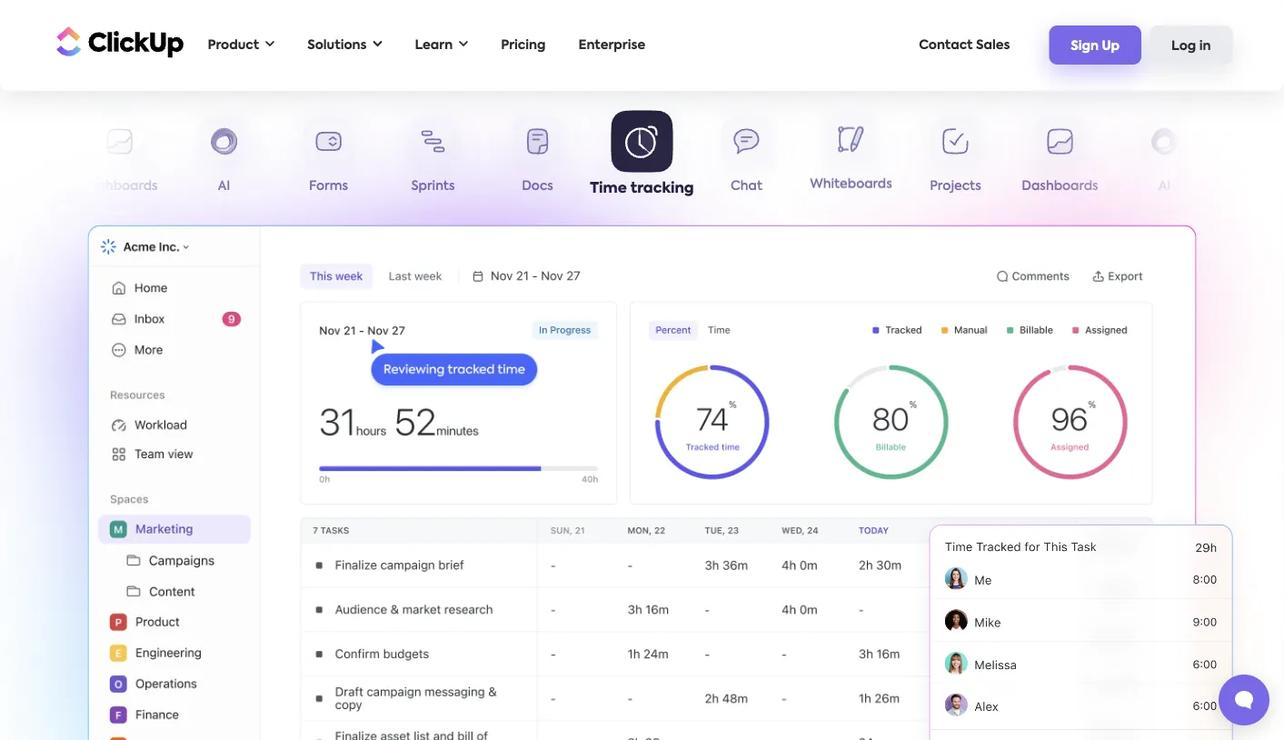 Task type: vqa. For each thing, say whether or not it's contained in the screenshot.
Contact Sales link
yes



Task type: describe. For each thing, give the bounding box(es) containing it.
1 ai button from the left
[[172, 116, 276, 201]]

whiteboards button
[[799, 116, 904, 200]]

log in link
[[1150, 26, 1234, 64]]

chat
[[731, 180, 763, 193]]

1 forms from the left
[[309, 180, 348, 193]]

dashboards for 2nd dashboards button from the right
[[81, 180, 158, 193]]

enterprise
[[579, 39, 646, 51]]

1 forms button from the left
[[276, 116, 381, 201]]

clickup image
[[51, 24, 184, 59]]

learn button
[[406, 26, 478, 64]]

enterprise link
[[570, 26, 655, 64]]

2 dashboards button from the left
[[1009, 116, 1113, 201]]

contact sales
[[920, 39, 1011, 51]]

product button
[[199, 26, 284, 64]]

chat button
[[695, 116, 799, 201]]

sign
[[1072, 40, 1099, 52]]

sign up button
[[1050, 26, 1142, 64]]

time
[[590, 181, 627, 196]]

sales
[[977, 39, 1011, 51]]

pricing
[[501, 39, 546, 51]]

sprints
[[411, 180, 455, 193]]

sprints button
[[381, 116, 486, 201]]

up
[[1103, 40, 1120, 52]]

projects
[[930, 180, 982, 193]]



Task type: locate. For each thing, give the bounding box(es) containing it.
0 horizontal spatial forms
[[309, 180, 348, 193]]

contact sales link
[[910, 26, 1020, 64]]

log in
[[1172, 40, 1212, 52]]

0 horizontal spatial forms button
[[276, 116, 381, 201]]

forms
[[309, 180, 348, 193], [1250, 180, 1285, 193]]

in
[[1200, 40, 1212, 52]]

log
[[1172, 40, 1197, 52]]

contact
[[920, 39, 974, 51]]

0 horizontal spatial dashboards
[[81, 180, 158, 193]]

product
[[208, 39, 259, 51]]

0 horizontal spatial dashboards button
[[67, 116, 172, 201]]

2 dashboards from the left
[[1022, 180, 1099, 193]]

dashboards button
[[67, 116, 172, 201], [1009, 116, 1113, 201]]

1 horizontal spatial dashboards button
[[1009, 116, 1113, 201]]

projects button
[[904, 116, 1009, 201]]

1 horizontal spatial forms button
[[1218, 116, 1285, 201]]

ai button
[[172, 116, 276, 201], [1113, 116, 1218, 201]]

0 horizontal spatial ai button
[[172, 116, 276, 201]]

1 dashboards button from the left
[[67, 116, 172, 201]]

ai for second ai button from right
[[218, 180, 230, 193]]

1 dashboards from the left
[[81, 180, 158, 193]]

docs button
[[486, 116, 590, 201]]

1 horizontal spatial ai button
[[1113, 116, 1218, 201]]

whiteboards
[[810, 180, 893, 192]]

1 horizontal spatial forms
[[1250, 180, 1285, 193]]

docs
[[522, 180, 554, 193]]

2 forms from the left
[[1250, 180, 1285, 193]]

sign up
[[1072, 40, 1120, 52]]

0 horizontal spatial ai
[[218, 180, 230, 193]]

ai
[[218, 180, 230, 193], [1159, 180, 1172, 193]]

dashboards for 2nd dashboards button from the left
[[1022, 180, 1099, 193]]

1 horizontal spatial ai
[[1159, 180, 1172, 193]]

pricing link
[[492, 26, 555, 64]]

forms button
[[276, 116, 381, 201], [1218, 116, 1285, 201]]

2 forms button from the left
[[1218, 116, 1285, 201]]

tracking
[[631, 181, 695, 196]]

1 ai from the left
[[218, 180, 230, 193]]

1 horizontal spatial dashboards
[[1022, 180, 1099, 193]]

time tracking button
[[590, 110, 695, 201]]

learn
[[415, 39, 453, 51]]

time tracking
[[590, 181, 695, 196]]

ai for second ai button from left
[[1159, 180, 1172, 193]]

time tracking image
[[88, 225, 1197, 740], [870, 504, 1256, 740]]

solutions
[[308, 39, 367, 51]]

2 ai from the left
[[1159, 180, 1172, 193]]

solutions button
[[298, 26, 391, 64]]

dashboards
[[81, 180, 158, 193], [1022, 180, 1099, 193]]

2 ai button from the left
[[1113, 116, 1218, 201]]



